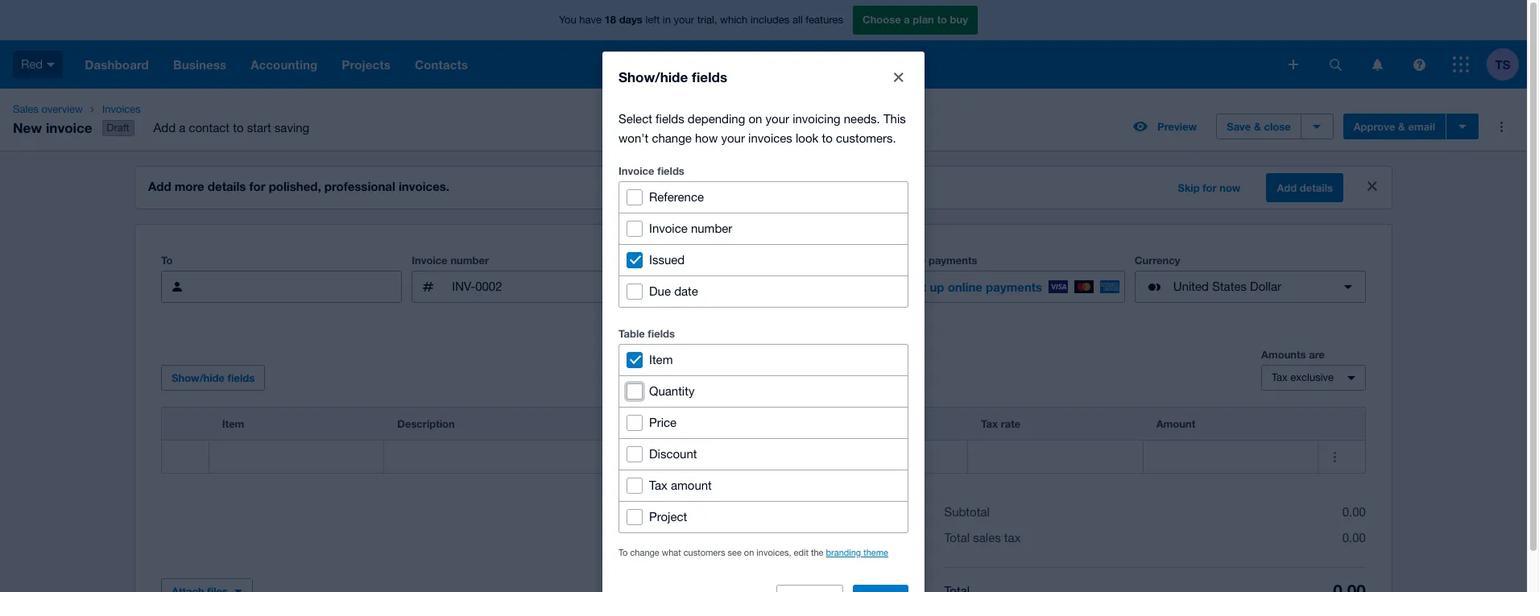 Task type: vqa. For each thing, say whether or not it's contained in the screenshot.
connect
no



Task type: locate. For each thing, give the bounding box(es) containing it.
1 & from the left
[[1255, 120, 1262, 133]]

tax
[[1272, 372, 1288, 384], [982, 418, 998, 430], [649, 478, 668, 492]]

0 horizontal spatial &
[[1255, 120, 1262, 133]]

2 vertical spatial tax
[[649, 478, 668, 492]]

customers.
[[836, 131, 897, 145]]

add inside add details button
[[1278, 181, 1298, 194]]

add left the contact
[[154, 121, 176, 135]]

tax amount
[[649, 478, 712, 492]]

details
[[208, 179, 246, 193], [1300, 181, 1334, 194]]

to left buy
[[938, 13, 948, 26]]

0 vertical spatial payments
[[929, 254, 978, 267]]

0 horizontal spatial tax
[[649, 478, 668, 492]]

to inside show/hide fields dialog
[[619, 548, 628, 557]]

invoice up issued
[[649, 221, 688, 235]]

see
[[728, 548, 742, 557]]

2 horizontal spatial to
[[938, 13, 948, 26]]

0 vertical spatial invoice
[[619, 164, 655, 177]]

for left now
[[1203, 181, 1217, 194]]

united
[[1174, 280, 1210, 293]]

how
[[695, 131, 718, 145]]

0 vertical spatial a
[[904, 13, 910, 26]]

0 horizontal spatial for
[[249, 179, 266, 193]]

svg image
[[1414, 58, 1426, 71]]

payments up online
[[929, 254, 978, 267]]

a for contact
[[179, 121, 186, 135]]

customers
[[684, 548, 726, 557]]

0 vertical spatial on
[[749, 112, 763, 125]]

0 horizontal spatial details
[[208, 179, 246, 193]]

in
[[663, 14, 671, 26]]

invoice number inside invoice fields group
[[649, 221, 733, 235]]

item down table fields
[[649, 353, 673, 366]]

draft
[[107, 122, 130, 134]]

0 horizontal spatial show/hide
[[172, 372, 225, 384]]

2 vertical spatial invoice
[[412, 254, 448, 267]]

invoice
[[619, 164, 655, 177], [649, 221, 688, 235], [412, 254, 448, 267]]

add left 'more'
[[148, 179, 171, 193]]

on right the see
[[744, 548, 754, 557]]

exclusive
[[1291, 372, 1334, 384]]

details inside button
[[1300, 181, 1334, 194]]

tax inside invoice line item list element
[[982, 418, 998, 430]]

Invoice number text field
[[451, 272, 643, 302]]

0 horizontal spatial a
[[179, 121, 186, 135]]

1 vertical spatial tax
[[982, 418, 998, 430]]

0 horizontal spatial number
[[451, 254, 489, 267]]

1 horizontal spatial a
[[904, 13, 910, 26]]

0 horizontal spatial to
[[161, 254, 173, 267]]

new invoice
[[13, 119, 92, 136]]

look
[[796, 131, 819, 145]]

email
[[1409, 120, 1436, 133]]

amounts are
[[1262, 348, 1326, 361]]

1 horizontal spatial tax
[[982, 418, 998, 430]]

0 vertical spatial change
[[652, 131, 692, 145]]

features
[[806, 14, 844, 26]]

1 horizontal spatial item
[[649, 353, 673, 366]]

new
[[13, 119, 42, 136]]

on up invoices
[[749, 112, 763, 125]]

1 vertical spatial a
[[179, 121, 186, 135]]

discount
[[649, 447, 697, 461]]

invoice down won't
[[619, 164, 655, 177]]

0 vertical spatial 0.00
[[1343, 505, 1367, 519]]

reference down invoice fields
[[649, 190, 704, 203]]

for inside button
[[1203, 181, 1217, 194]]

reference up due date
[[653, 254, 704, 267]]

invoice inside invoice fields group
[[649, 221, 688, 235]]

skip for now
[[1178, 181, 1241, 194]]

sales
[[974, 531, 1001, 545]]

invoice for reference
[[412, 254, 448, 267]]

change inside select fields depending on your invoicing needs.  this won't change how your invoices look to customers.
[[652, 131, 692, 145]]

invoice number up issued
[[649, 221, 733, 235]]

1 horizontal spatial number
[[691, 221, 733, 235]]

Amount field
[[1144, 442, 1318, 472]]

total
[[945, 531, 970, 545]]

show/hide
[[619, 68, 688, 85], [172, 372, 225, 384]]

for
[[249, 179, 266, 193], [1203, 181, 1217, 194]]

price
[[649, 415, 677, 429]]

number down add more details for polished, professional invoices. "status"
[[691, 221, 733, 235]]

1 horizontal spatial your
[[722, 131, 745, 145]]

Description text field
[[385, 442, 699, 472]]

all
[[793, 14, 803, 26]]

0 horizontal spatial invoice number
[[412, 254, 489, 267]]

tax exclusive
[[1272, 372, 1334, 384]]

this
[[884, 112, 906, 125]]

tax for tax amount
[[649, 478, 668, 492]]

to for to
[[161, 254, 173, 267]]

red
[[21, 57, 43, 71]]

1 vertical spatial number
[[451, 254, 489, 267]]

to for to change what customers see on invoices, edit the branding theme
[[619, 548, 628, 557]]

for left polished,
[[249, 179, 266, 193]]

1 horizontal spatial &
[[1399, 120, 1406, 133]]

1 0.00 from the top
[[1343, 505, 1367, 519]]

to left start at top
[[233, 121, 244, 135]]

to right "look"
[[822, 131, 833, 145]]

number inside invoice fields group
[[691, 221, 733, 235]]

change left the 'how' in the top of the page
[[652, 131, 692, 145]]

1 vertical spatial show/hide fields
[[172, 372, 255, 384]]

a inside ts "banner"
[[904, 13, 910, 26]]

1 horizontal spatial details
[[1300, 181, 1334, 194]]

professional
[[325, 179, 396, 193]]

& for close
[[1255, 120, 1262, 133]]

0 horizontal spatial to
[[233, 121, 244, 135]]

fields inside select fields depending on your invoicing needs.  this won't change how your invoices look to customers.
[[656, 112, 685, 125]]

number up invoice number element
[[451, 254, 489, 267]]

change left what
[[631, 548, 660, 557]]

tax rate
[[982, 418, 1021, 430]]

0 vertical spatial invoice number
[[649, 221, 733, 235]]

0 vertical spatial tax
[[1272, 372, 1288, 384]]

1 horizontal spatial for
[[1203, 181, 1217, 194]]

branding theme link
[[826, 548, 889, 557]]

invoice number down "invoices."
[[412, 254, 489, 267]]

0 vertical spatial show/hide
[[619, 68, 688, 85]]

tax up project
[[649, 478, 668, 492]]

1 vertical spatial to
[[619, 548, 628, 557]]

your down "depending" on the left of page
[[722, 131, 745, 145]]

&
[[1255, 120, 1262, 133], [1399, 120, 1406, 133]]

show/hide fields dialog
[[603, 51, 925, 592]]

fields inside button
[[228, 372, 255, 384]]

to
[[161, 254, 173, 267], [619, 548, 628, 557]]

skip
[[1178, 181, 1200, 194]]

to inside ts "banner"
[[938, 13, 948, 26]]

1 horizontal spatial show/hide
[[619, 68, 688, 85]]

Reference text field
[[692, 272, 884, 302]]

0 vertical spatial to
[[161, 254, 173, 267]]

1 horizontal spatial invoice number
[[649, 221, 733, 235]]

depending
[[688, 112, 746, 125]]

invoice down "invoices."
[[412, 254, 448, 267]]

fields
[[692, 68, 728, 85], [656, 112, 685, 125], [658, 164, 685, 177], [648, 327, 675, 340], [228, 372, 255, 384]]

branding
[[826, 548, 862, 557]]

your right in
[[674, 14, 695, 26]]

& left email
[[1399, 120, 1406, 133]]

1 horizontal spatial payments
[[986, 280, 1043, 294]]

add
[[154, 121, 176, 135], [148, 179, 171, 193], [1278, 181, 1298, 194]]

1 vertical spatial show/hide
[[172, 372, 225, 384]]

amount
[[671, 478, 712, 492]]

your
[[674, 14, 695, 26], [766, 112, 790, 125], [722, 131, 745, 145]]

1 horizontal spatial to
[[822, 131, 833, 145]]

online
[[948, 280, 983, 294]]

1 vertical spatial item
[[222, 418, 244, 430]]

0 vertical spatial reference
[[649, 190, 704, 203]]

total sales tax
[[945, 531, 1021, 545]]

tax inside popup button
[[1272, 372, 1288, 384]]

2 & from the left
[[1399, 120, 1406, 133]]

reference inside invoice fields group
[[649, 190, 704, 203]]

invoices
[[749, 131, 793, 145]]

change
[[652, 131, 692, 145], [631, 548, 660, 557]]

overview
[[41, 103, 83, 115]]

0 vertical spatial show/hide fields
[[619, 68, 728, 85]]

choose
[[863, 13, 901, 26]]

2 horizontal spatial your
[[766, 112, 790, 125]]

more
[[175, 179, 204, 193]]

invoice number
[[649, 221, 733, 235], [412, 254, 489, 267]]

approve & email
[[1354, 120, 1436, 133]]

save & close
[[1227, 120, 1291, 133]]

1 vertical spatial your
[[766, 112, 790, 125]]

0 vertical spatial item
[[649, 353, 673, 366]]

svg image
[[1454, 56, 1470, 73], [1330, 58, 1342, 71], [1373, 58, 1383, 71], [1289, 60, 1299, 69], [47, 63, 55, 67]]

To text field
[[200, 272, 401, 302]]

1 vertical spatial on
[[744, 548, 754, 557]]

& right save
[[1255, 120, 1262, 133]]

tax down amounts
[[1272, 372, 1288, 384]]

0 horizontal spatial your
[[674, 14, 695, 26]]

select fields depending on your invoicing needs.  this won't change how your invoices look to customers.
[[619, 112, 906, 145]]

1 vertical spatial reference
[[653, 254, 704, 267]]

1 vertical spatial 0.00
[[1343, 531, 1367, 545]]

0 vertical spatial number
[[691, 221, 733, 235]]

0 vertical spatial your
[[674, 14, 695, 26]]

set up online payments button
[[894, 271, 1126, 303]]

invoice fields group
[[619, 181, 909, 307]]

your up invoices
[[766, 112, 790, 125]]

rate
[[1001, 418, 1021, 430]]

payments
[[929, 254, 978, 267], [986, 280, 1043, 294]]

payments right online
[[986, 280, 1043, 294]]

show/hide inside button
[[172, 372, 225, 384]]

show/hide inside dialog
[[619, 68, 688, 85]]

0 horizontal spatial payments
[[929, 254, 978, 267]]

a left the contact
[[179, 121, 186, 135]]

a
[[904, 13, 910, 26], [179, 121, 186, 135]]

set up online payments
[[908, 280, 1043, 294]]

add right now
[[1278, 181, 1298, 194]]

a left plan
[[904, 13, 910, 26]]

sales
[[13, 103, 39, 115]]

tax left "rate"
[[982, 418, 998, 430]]

tax inside table fields group
[[649, 478, 668, 492]]

0 horizontal spatial show/hide fields
[[172, 372, 255, 384]]

ts
[[1496, 57, 1511, 71]]

which
[[720, 14, 748, 26]]

1 vertical spatial invoice
[[649, 221, 688, 235]]

add more details for polished, professional invoices.
[[148, 179, 450, 193]]

1 vertical spatial invoice number
[[412, 254, 489, 267]]

item down show/hide fields button
[[222, 418, 244, 430]]

close
[[1265, 120, 1291, 133]]

2 horizontal spatial tax
[[1272, 372, 1288, 384]]

2 0.00 from the top
[[1343, 531, 1367, 545]]

1 horizontal spatial to
[[619, 548, 628, 557]]

on
[[749, 112, 763, 125], [744, 548, 754, 557]]

a for plan
[[904, 13, 910, 26]]

1 vertical spatial change
[[631, 548, 660, 557]]

to for plan
[[938, 13, 948, 26]]

1 horizontal spatial show/hide fields
[[619, 68, 728, 85]]

2 vertical spatial your
[[722, 131, 745, 145]]

1 vertical spatial payments
[[986, 280, 1043, 294]]



Task type: describe. For each thing, give the bounding box(es) containing it.
to inside select fields depending on your invoicing needs.  this won't change how your invoices look to customers.
[[822, 131, 833, 145]]

preview button
[[1124, 114, 1207, 140]]

buy
[[951, 13, 969, 26]]

ts banner
[[0, 0, 1528, 89]]

united states dollar button
[[1135, 271, 1367, 303]]

add for add more details for polished, professional invoices.
[[148, 179, 171, 193]]

invoice line item list element
[[161, 407, 1367, 474]]

show/hide fields inside dialog
[[619, 68, 728, 85]]

amount
[[1157, 418, 1196, 430]]

invoice fields
[[619, 164, 685, 177]]

save & close button
[[1217, 114, 1302, 140]]

svg image inside the red popup button
[[47, 63, 55, 67]]

ts button
[[1488, 40, 1528, 89]]

Quantity field
[[699, 442, 793, 472]]

select
[[619, 112, 653, 125]]

description
[[397, 418, 455, 430]]

due
[[649, 284, 671, 298]]

days
[[619, 13, 643, 26]]

won't
[[619, 131, 649, 145]]

are
[[1310, 348, 1326, 361]]

preview
[[1158, 120, 1198, 133]]

invoice for table fields
[[619, 164, 655, 177]]

approve
[[1354, 120, 1396, 133]]

tax exclusive button
[[1262, 365, 1367, 391]]

add details
[[1278, 181, 1334, 194]]

invoice number element
[[412, 271, 643, 303]]

add details button
[[1267, 173, 1344, 202]]

skip for now button
[[1169, 175, 1251, 201]]

0 horizontal spatial item
[[222, 418, 244, 430]]

date
[[675, 284, 699, 298]]

dollar
[[1251, 280, 1282, 293]]

up
[[930, 280, 945, 294]]

polished,
[[269, 179, 321, 193]]

choose a plan to buy
[[863, 13, 969, 26]]

left
[[646, 14, 660, 26]]

plan
[[913, 13, 935, 26]]

approve & email button
[[1344, 114, 1446, 140]]

what
[[662, 548, 681, 557]]

have
[[580, 14, 602, 26]]

tax for tax rate
[[982, 418, 998, 430]]

invoices,
[[757, 548, 792, 557]]

united states dollar
[[1174, 280, 1282, 293]]

18
[[605, 13, 617, 26]]

online
[[894, 254, 926, 267]]

0.00 for total sales tax
[[1343, 531, 1367, 545]]

table fields
[[619, 327, 675, 340]]

sales overview
[[13, 103, 83, 115]]

0.00 for subtotal
[[1343, 505, 1367, 519]]

online payments
[[894, 254, 978, 267]]

save
[[1227, 120, 1252, 133]]

amounts
[[1262, 348, 1307, 361]]

add a contact to start saving
[[154, 121, 310, 135]]

issued
[[649, 253, 685, 266]]

to for contact
[[233, 121, 244, 135]]

edit
[[794, 548, 809, 557]]

needs.
[[844, 112, 881, 125]]

your inside you have 18 days left in your trial, which includes all features
[[674, 14, 695, 26]]

due date
[[649, 284, 699, 298]]

table
[[619, 327, 645, 340]]

the
[[811, 548, 824, 557]]

sales overview link
[[6, 102, 89, 118]]

you have 18 days left in your trial, which includes all features
[[559, 13, 844, 26]]

on inside select fields depending on your invoicing needs.  this won't change how your invoices look to customers.
[[749, 112, 763, 125]]

show/hide fields button
[[161, 365, 265, 391]]

project
[[649, 510, 688, 523]]

invoices link
[[96, 102, 322, 118]]

start
[[247, 121, 271, 135]]

tax
[[1005, 531, 1021, 545]]

invoices
[[102, 103, 141, 115]]

tax for tax exclusive
[[1272, 372, 1288, 384]]

& for email
[[1399, 120, 1406, 133]]

contact element
[[161, 271, 402, 303]]

add for add a contact to start saving
[[154, 121, 176, 135]]

currency
[[1135, 254, 1181, 267]]

add for add details
[[1278, 181, 1298, 194]]

includes
[[751, 14, 790, 26]]

invoice
[[46, 119, 92, 136]]

red button
[[0, 40, 73, 89]]

trial,
[[698, 14, 718, 26]]

subtotal
[[945, 505, 990, 519]]

states
[[1213, 280, 1247, 293]]

item inside table fields group
[[649, 353, 673, 366]]

payments inside popup button
[[986, 280, 1043, 294]]

add more details for polished, professional invoices. status
[[135, 167, 1392, 209]]

theme
[[864, 548, 889, 557]]

table fields group
[[619, 344, 909, 533]]

show/hide fields inside button
[[172, 372, 255, 384]]

invoices.
[[399, 179, 450, 193]]

contact
[[189, 121, 230, 135]]

close image
[[883, 61, 915, 93]]



